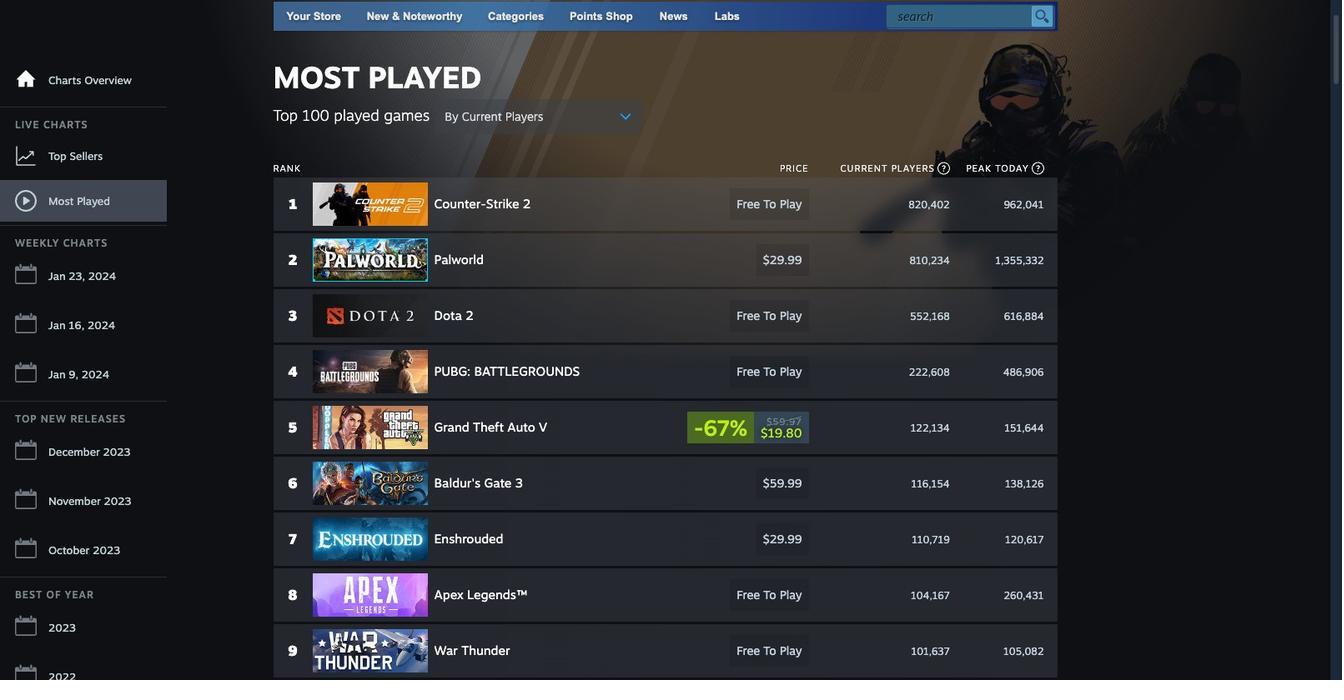 Task type: locate. For each thing, give the bounding box(es) containing it.
1 vertical spatial $29.99
[[763, 532, 802, 546]]

played
[[334, 106, 379, 124]]

charts left overview
[[48, 73, 81, 87]]

0 vertical spatial played
[[368, 58, 482, 96]]

december
[[48, 445, 100, 459]]

played down sellers
[[77, 194, 110, 207]]

november
[[48, 495, 101, 508]]

jan for jan 9, 2024
[[48, 368, 66, 381]]

100
[[302, 106, 329, 124]]

2 play from the top
[[780, 309, 802, 323]]

0 horizontal spatial top
[[15, 413, 37, 425]]

2024 right '16,'
[[87, 319, 115, 332]]

2023 for november 2023
[[104, 495, 131, 508]]

current right by
[[462, 109, 502, 123]]

110,719
[[912, 533, 950, 546]]

labs link
[[701, 2, 753, 31]]

2 horizontal spatial 2
[[523, 196, 531, 212]]

most up weekly charts
[[48, 194, 74, 207]]

palworld link
[[312, 239, 671, 282]]

67%
[[704, 415, 747, 441]]

top new releases
[[15, 413, 126, 425]]

1 free from the top
[[737, 197, 760, 211]]

2023 inside 'link'
[[48, 621, 76, 635]]

live charts
[[15, 118, 88, 131]]

play
[[780, 197, 802, 211], [780, 309, 802, 323], [780, 365, 802, 379], [780, 588, 802, 602], [780, 644, 802, 658]]

1 vertical spatial new
[[41, 413, 67, 425]]

2023 down best of year
[[48, 621, 76, 635]]

3 free from the top
[[737, 365, 760, 379]]

2 vertical spatial jan
[[48, 368, 66, 381]]

play for 9
[[780, 644, 802, 658]]

charts overview
[[48, 73, 132, 87]]

2 to from the top
[[764, 309, 776, 323]]

war thunder
[[434, 643, 510, 659]]

2 vertical spatial charts
[[63, 237, 108, 249]]

1 horizontal spatial played
[[368, 58, 482, 96]]

free to play for 8
[[737, 588, 802, 602]]

0 horizontal spatial current
[[462, 109, 502, 123]]

free for 4
[[737, 365, 760, 379]]

3 right gate
[[515, 475, 523, 491]]

most
[[273, 58, 360, 96], [48, 194, 74, 207]]

weekly charts
[[15, 237, 108, 249]]

None search field
[[885, 4, 1054, 28]]

3
[[288, 307, 297, 324], [515, 475, 523, 491]]

most played down top sellers link
[[48, 194, 110, 207]]

2 down 1
[[288, 251, 297, 269]]

1,355,332
[[995, 254, 1044, 267]]

1 vertical spatial played
[[77, 194, 110, 207]]

jan 23, 2024
[[48, 269, 116, 283]]

top left sellers
[[48, 149, 67, 162]]

counter-strike 2 link
[[312, 183, 671, 226]]

play for 3
[[780, 309, 802, 323]]

1 jan from the top
[[48, 269, 66, 283]]

2 vertical spatial 2024
[[81, 368, 109, 381]]

today
[[995, 163, 1029, 174]]

jan inside jan 23, 2024 link
[[48, 269, 66, 283]]

1 vertical spatial most
[[48, 194, 74, 207]]

charts up top sellers
[[43, 118, 88, 131]]

4 free from the top
[[737, 588, 760, 602]]

0 vertical spatial $29.99
[[763, 253, 802, 267]]

top sellers
[[48, 149, 103, 162]]

top 100 played games
[[273, 106, 430, 124]]

best of year
[[15, 589, 94, 601]]

0 vertical spatial 2024
[[88, 269, 116, 283]]

jan for jan 16, 2024
[[48, 319, 66, 332]]

2 free from the top
[[737, 309, 760, 323]]

new left &
[[367, 10, 389, 23]]

1 vertical spatial 2024
[[87, 319, 115, 332]]

1 horizontal spatial 3
[[515, 475, 523, 491]]

jan left '16,'
[[48, 319, 66, 332]]

players up 820,402
[[891, 163, 935, 174]]

5 to from the top
[[764, 644, 776, 658]]

dota 2 link
[[312, 294, 671, 338]]

new up december
[[41, 413, 67, 425]]

1 horizontal spatial new
[[367, 10, 389, 23]]

free to play for 1
[[737, 197, 802, 211]]

1 horizontal spatial current
[[840, 163, 888, 174]]

0 horizontal spatial players
[[505, 109, 543, 123]]

0 vertical spatial most played
[[273, 58, 482, 96]]

top
[[273, 106, 298, 124], [48, 149, 67, 162], [15, 413, 37, 425]]

3 play from the top
[[780, 365, 802, 379]]

by current players
[[445, 109, 543, 123]]

0 horizontal spatial played
[[77, 194, 110, 207]]

rank
[[273, 163, 301, 174]]

charts up jan 23, 2024
[[63, 237, 108, 249]]

live
[[15, 118, 40, 131]]

4 play from the top
[[780, 588, 802, 602]]

2024 for jan 16, 2024
[[87, 319, 115, 332]]

search search field
[[898, 6, 1027, 28]]

2 right strike
[[523, 196, 531, 212]]

points shop link
[[556, 2, 646, 31]]

2 vertical spatial 2
[[466, 308, 474, 324]]

$59.97
[[767, 416, 802, 428]]

strike
[[486, 196, 519, 212]]

151,644
[[1004, 422, 1044, 434]]

16,
[[69, 319, 84, 332]]

2024 right 9,
[[81, 368, 109, 381]]

1 vertical spatial top
[[48, 149, 67, 162]]

3 up 4
[[288, 307, 297, 324]]

counter-strike 2
[[434, 196, 531, 212]]

players
[[505, 109, 543, 123], [891, 163, 935, 174]]

2023 down releases
[[103, 445, 131, 459]]

jan
[[48, 269, 66, 283], [48, 319, 66, 332], [48, 368, 66, 381]]

122,134
[[911, 422, 950, 434]]

1 free to play from the top
[[737, 197, 802, 211]]

4
[[288, 363, 298, 380]]

charts
[[48, 73, 81, 87], [43, 118, 88, 131], [63, 237, 108, 249]]

players right by
[[505, 109, 543, 123]]

jan left 9,
[[48, 368, 66, 381]]

most played up 'played'
[[273, 58, 482, 96]]

top sellers link
[[0, 135, 167, 177]]

2 free to play from the top
[[737, 309, 802, 323]]

baldur's gate 3
[[434, 475, 523, 491]]

auto
[[507, 420, 535, 435]]

2 right the dota
[[466, 308, 474, 324]]

$59.99
[[763, 476, 802, 490]]

played
[[368, 58, 482, 96], [77, 194, 110, 207]]

november 2023 link
[[0, 479, 167, 525]]

1 to from the top
[[764, 197, 776, 211]]

1 vertical spatial most played
[[48, 194, 110, 207]]

0 horizontal spatial most played
[[48, 194, 110, 207]]

8
[[288, 586, 297, 604]]

3 to from the top
[[764, 365, 776, 379]]

3 free to play from the top
[[737, 365, 802, 379]]

5 free to play from the top
[[737, 644, 802, 658]]

$59.97 $19.80
[[761, 416, 802, 441]]

play for 8
[[780, 588, 802, 602]]

1 vertical spatial current
[[840, 163, 888, 174]]

3 jan from the top
[[48, 368, 66, 381]]

2024 right '23,'
[[88, 269, 116, 283]]

to
[[764, 197, 776, 211], [764, 309, 776, 323], [764, 365, 776, 379], [764, 588, 776, 602], [764, 644, 776, 658]]

2023 right october
[[93, 544, 120, 557]]

1 horizontal spatial most played
[[273, 58, 482, 96]]

2023 right november
[[104, 495, 131, 508]]

2023 for october 2023
[[93, 544, 120, 557]]

top left "100"
[[273, 106, 298, 124]]

2023 link
[[0, 606, 167, 651]]

top for top 100 played games
[[273, 106, 298, 124]]

5 free from the top
[[737, 644, 760, 658]]

0 vertical spatial new
[[367, 10, 389, 23]]

1 horizontal spatial top
[[48, 149, 67, 162]]

to for 1
[[764, 197, 776, 211]]

2023
[[103, 445, 131, 459], [104, 495, 131, 508], [93, 544, 120, 557], [48, 621, 76, 635]]

2 horizontal spatial top
[[273, 106, 298, 124]]

1 vertical spatial jan
[[48, 319, 66, 332]]

9,
[[69, 368, 78, 381]]

apex legends™
[[434, 587, 527, 603]]

1 horizontal spatial most
[[273, 58, 360, 96]]

2024 for jan 9, 2024
[[81, 368, 109, 381]]

2 jan from the top
[[48, 319, 66, 332]]

play for 4
[[780, 365, 802, 379]]

enshrouded
[[434, 531, 503, 547]]

1 play from the top
[[780, 197, 802, 211]]

962,041
[[1004, 198, 1044, 211]]

2024 for jan 23, 2024
[[88, 269, 116, 283]]

current
[[462, 109, 502, 123], [840, 163, 888, 174]]

-67%
[[694, 415, 747, 441]]

$29.99
[[763, 253, 802, 267], [763, 532, 802, 546]]

0 horizontal spatial new
[[41, 413, 67, 425]]

105,082
[[1004, 645, 1044, 658]]

0 vertical spatial 2
[[523, 196, 531, 212]]

4 free to play from the top
[[737, 588, 802, 602]]

2
[[523, 196, 531, 212], [288, 251, 297, 269], [466, 308, 474, 324]]

1 vertical spatial 2
[[288, 251, 297, 269]]

most up "100"
[[273, 58, 360, 96]]

2 vertical spatial top
[[15, 413, 37, 425]]

current right price
[[840, 163, 888, 174]]

2 $29.99 from the top
[[763, 532, 802, 546]]

jan inside the jan 9, 2024 link
[[48, 368, 66, 381]]

1 vertical spatial 3
[[515, 475, 523, 491]]

1 vertical spatial players
[[891, 163, 935, 174]]

5 play from the top
[[780, 644, 802, 658]]

free for 3
[[737, 309, 760, 323]]

0 vertical spatial jan
[[48, 269, 66, 283]]

points shop
[[570, 10, 633, 23]]

0 vertical spatial 3
[[288, 307, 297, 324]]

0 vertical spatial current
[[462, 109, 502, 123]]

top up december 2023 link
[[15, 413, 37, 425]]

pubg:
[[434, 364, 471, 380]]

1 $29.99 from the top
[[763, 253, 802, 267]]

jan left '23,'
[[48, 269, 66, 283]]

552,168
[[910, 310, 950, 322]]

jan 9, 2024 link
[[0, 352, 167, 398]]

0 vertical spatial top
[[273, 106, 298, 124]]

free for 9
[[737, 644, 760, 658]]

1 vertical spatial charts
[[43, 118, 88, 131]]

charts for jan
[[63, 237, 108, 249]]

9
[[288, 642, 298, 660]]

new & noteworthy
[[367, 10, 463, 23]]

4 to from the top
[[764, 588, 776, 602]]

1
[[289, 195, 297, 213]]

played up 'games' at top left
[[368, 58, 482, 96]]

jan inside jan 16, 2024 link
[[48, 319, 66, 332]]



Task type: describe. For each thing, give the bounding box(es) containing it.
23,
[[69, 269, 85, 283]]

free for 1
[[737, 197, 760, 211]]

apex
[[434, 587, 464, 603]]

overview
[[84, 73, 132, 87]]

grand theft auto v
[[434, 420, 547, 435]]

weekly
[[15, 237, 60, 249]]

222,608
[[909, 366, 950, 378]]

war
[[434, 643, 458, 659]]

top for top sellers
[[48, 149, 67, 162]]

grand theft auto v link
[[312, 406, 671, 450]]

dota 2
[[434, 308, 474, 324]]

october 2023 link
[[0, 528, 167, 574]]

0 horizontal spatial 3
[[288, 307, 297, 324]]

shop
[[606, 10, 633, 23]]

$29.99 for 2
[[763, 253, 802, 267]]

enshrouded link
[[312, 518, 671, 561]]

best
[[15, 589, 43, 601]]

charts for top
[[43, 118, 88, 131]]

peak
[[966, 163, 992, 174]]

top for top new releases
[[15, 413, 37, 425]]

most played link
[[0, 180, 167, 222]]

116,154
[[911, 478, 950, 490]]

dota
[[434, 308, 462, 324]]

5
[[288, 419, 297, 436]]

to for 8
[[764, 588, 776, 602]]

legends™
[[467, 587, 527, 603]]

gate
[[484, 475, 512, 491]]

october 2023
[[48, 544, 120, 557]]

price
[[780, 163, 809, 174]]

1 horizontal spatial players
[[891, 163, 935, 174]]

current players
[[840, 163, 935, 174]]

your store link
[[287, 10, 341, 23]]

810,234
[[910, 254, 950, 267]]

battlegrounds
[[474, 364, 580, 380]]

year
[[65, 589, 94, 601]]

$19.80
[[761, 425, 802, 441]]

free to play for 3
[[737, 309, 802, 323]]

jan 16, 2024 link
[[0, 303, 167, 349]]

baldur's gate 3 link
[[312, 462, 671, 506]]

of
[[46, 589, 61, 601]]

0 vertical spatial charts
[[48, 73, 81, 87]]

0 horizontal spatial 2
[[288, 251, 297, 269]]

most played inside most played link
[[48, 194, 110, 207]]

0 vertical spatial most
[[273, 58, 360, 96]]

616,884
[[1004, 310, 1044, 322]]

thunder
[[461, 643, 510, 659]]

free to play for 9
[[737, 644, 802, 658]]

october
[[48, 544, 90, 557]]

apex legends™ link
[[312, 574, 671, 617]]

to for 9
[[764, 644, 776, 658]]

labs
[[715, 10, 740, 23]]

counter-
[[434, 196, 486, 212]]

6
[[288, 475, 298, 492]]

news
[[660, 10, 688, 23]]

104,167
[[911, 589, 950, 602]]

7
[[289, 531, 297, 548]]

store
[[313, 10, 341, 23]]

to for 4
[[764, 365, 776, 379]]

0 vertical spatial players
[[505, 109, 543, 123]]

v
[[539, 420, 547, 435]]

by
[[445, 109, 458, 123]]

war thunder link
[[312, 630, 671, 673]]

0 horizontal spatial most
[[48, 194, 74, 207]]

palworld
[[434, 252, 484, 268]]

jan 23, 2024 link
[[0, 254, 167, 299]]

pubg: battlegrounds link
[[312, 350, 671, 394]]

pubg: battlegrounds
[[434, 364, 580, 380]]

play for 1
[[780, 197, 802, 211]]

peak today
[[966, 163, 1029, 174]]

1 horizontal spatial 2
[[466, 308, 474, 324]]

free to play for 4
[[737, 365, 802, 379]]

jan for jan 23, 2024
[[48, 269, 66, 283]]

november 2023
[[48, 495, 131, 508]]

new & noteworthy link
[[367, 10, 463, 23]]

december 2023 link
[[0, 430, 167, 475]]

categories
[[488, 10, 544, 23]]

120,617
[[1005, 533, 1044, 546]]

news link
[[646, 2, 701, 31]]

noteworthy
[[403, 10, 463, 23]]

to for 3
[[764, 309, 776, 323]]

3 inside 'link'
[[515, 475, 523, 491]]

free for 8
[[737, 588, 760, 602]]

$29.99 for 7
[[763, 532, 802, 546]]

your
[[287, 10, 310, 23]]

2023 for december 2023
[[103, 445, 131, 459]]

releases
[[70, 413, 126, 425]]

820,402
[[909, 198, 950, 211]]

101,637
[[911, 645, 950, 658]]

-
[[694, 415, 704, 441]]

grand
[[434, 420, 469, 435]]

sellers
[[70, 149, 103, 162]]

486,906
[[1003, 366, 1044, 378]]

baldur's
[[434, 475, 481, 491]]

your store
[[287, 10, 341, 23]]

jan 16, 2024
[[48, 319, 115, 332]]

260,431
[[1004, 589, 1044, 602]]

december 2023
[[48, 445, 131, 459]]



Task type: vqa. For each thing, say whether or not it's contained in the screenshot.
POINTS SHOP "link"
yes



